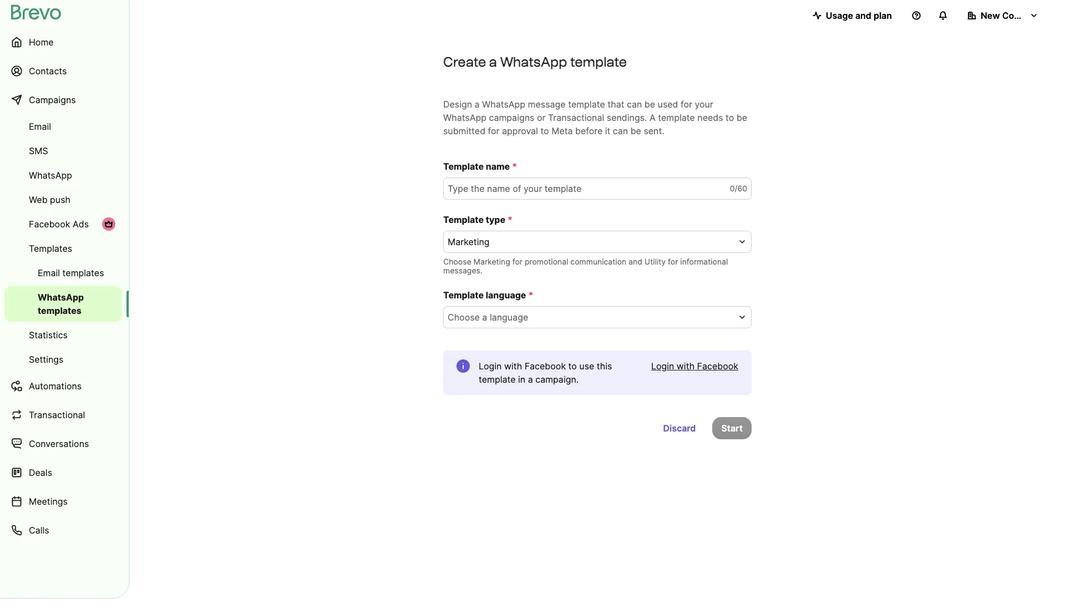 Task type: vqa. For each thing, say whether or not it's contained in the screenshot.
the top is
no



Task type: describe. For each thing, give the bounding box(es) containing it.
campaigns
[[489, 112, 534, 123]]

login for login with facebook
[[651, 361, 674, 372]]

login with facebook link
[[651, 359, 738, 373]]

login for login with facebook to use this template in a campaign.
[[479, 361, 502, 372]]

facebook ads link
[[4, 213, 122, 235]]

conversations link
[[4, 431, 122, 457]]

promotional
[[525, 257, 568, 266]]

0 vertical spatial be
[[645, 99, 655, 110]]

1 vertical spatial can
[[613, 125, 628, 136]]

0 vertical spatial language
[[486, 290, 526, 301]]

login with facebook to use this template in a campaign.
[[479, 361, 612, 385]]

campaign.
[[535, 374, 579, 385]]

sendings.
[[607, 112, 647, 123]]

a
[[650, 112, 656, 123]]

settings
[[29, 354, 63, 365]]

for left your at the top right of page
[[681, 99, 692, 110]]

choose a language button
[[443, 306, 752, 328]]

utility
[[645, 257, 666, 266]]

0
[[730, 184, 735, 193]]

meta
[[552, 125, 573, 136]]

this
[[597, 361, 612, 372]]

0 / 60
[[730, 184, 747, 193]]

with for login with facebook
[[677, 361, 695, 372]]

meetings link
[[4, 488, 122, 515]]

* for template type *
[[508, 214, 513, 225]]

* for template language *
[[528, 290, 533, 301]]

facebook for login with facebook to use this template in a campaign.
[[525, 361, 566, 372]]

2 horizontal spatial to
[[726, 112, 734, 123]]

campaigns link
[[4, 87, 122, 113]]

messages.
[[443, 266, 482, 275]]

whatsapp up submitted
[[443, 112, 487, 123]]

sent.
[[644, 125, 664, 136]]

use
[[579, 361, 594, 372]]

contacts link
[[4, 58, 122, 84]]

none field inside choose a language popup button
[[448, 311, 734, 324]]

deals
[[29, 467, 52, 478]]

Type the name of your template text field
[[443, 178, 752, 200]]

ads
[[73, 219, 89, 230]]

settings link
[[4, 348, 122, 371]]

choose a language
[[448, 312, 528, 323]]

new company
[[981, 10, 1043, 21]]

language inside choose a language popup button
[[490, 312, 528, 323]]

and inside button
[[855, 10, 872, 21]]

choose for choose marketing for promotional communication and utility for informational messages.
[[443, 257, 471, 266]]

company
[[1002, 10, 1043, 21]]

a inside the login with facebook to use this template in a campaign.
[[528, 374, 533, 385]]

campaigns
[[29, 94, 76, 105]]

usage and plan button
[[804, 4, 901, 27]]

home link
[[4, 29, 122, 55]]

name
[[486, 161, 510, 172]]

email templates
[[38, 267, 104, 278]]

for down campaigns
[[488, 125, 500, 136]]

email for email
[[29, 121, 51, 132]]

in
[[518, 374, 526, 385]]

design
[[443, 99, 472, 110]]

templates link
[[4, 237, 122, 260]]

templates for email templates
[[62, 267, 104, 278]]

create
[[443, 54, 486, 70]]

or
[[537, 112, 546, 123]]

home
[[29, 37, 54, 48]]

facebook for login with facebook
[[697, 361, 738, 372]]

plan
[[874, 10, 892, 21]]

whatsapp up message
[[500, 54, 567, 70]]

your
[[695, 99, 713, 110]]

type
[[486, 214, 505, 225]]

calls
[[29, 525, 49, 536]]

statistics link
[[4, 324, 122, 346]]

marketing inside choose marketing for promotional communication and utility for informational messages.
[[474, 257, 510, 266]]

message
[[528, 99, 566, 110]]

deals link
[[4, 459, 122, 486]]

0 vertical spatial can
[[627, 99, 642, 110]]

for left promotional
[[512, 257, 523, 266]]

template language *
[[443, 290, 533, 301]]

alert containing login with facebook to use this template in a campaign.
[[443, 351, 752, 395]]

web
[[29, 194, 48, 205]]

contacts
[[29, 65, 67, 77]]

choose marketing for promotional communication and utility for informational messages.
[[443, 257, 728, 275]]



Task type: locate. For each thing, give the bounding box(es) containing it.
email
[[29, 121, 51, 132], [38, 267, 60, 278]]

0 vertical spatial *
[[512, 161, 517, 172]]

1 vertical spatial to
[[541, 125, 549, 136]]

1 with from the left
[[504, 361, 522, 372]]

* for template name *
[[512, 161, 517, 172]]

to right needs
[[726, 112, 734, 123]]

2 vertical spatial template
[[443, 290, 484, 301]]

template for template name
[[443, 161, 484, 172]]

to down or
[[541, 125, 549, 136]]

None field
[[448, 311, 734, 324]]

language down template language *
[[490, 312, 528, 323]]

and inside choose marketing for promotional communication and utility for informational messages.
[[629, 257, 642, 266]]

facebook
[[29, 219, 70, 230], [525, 361, 566, 372], [697, 361, 738, 372]]

2 with from the left
[[677, 361, 695, 372]]

2 vertical spatial to
[[568, 361, 577, 372]]

it
[[605, 125, 610, 136]]

2 horizontal spatial facebook
[[697, 361, 738, 372]]

alert
[[443, 351, 752, 395]]

1 vertical spatial *
[[508, 214, 513, 225]]

0 horizontal spatial transactional
[[29, 409, 85, 421]]

automations
[[29, 381, 82, 392]]

0 horizontal spatial with
[[504, 361, 522, 372]]

email for email templates
[[38, 267, 60, 278]]

1 vertical spatial templates
[[38, 305, 81, 316]]

transactional down automations
[[29, 409, 85, 421]]

1 horizontal spatial transactional
[[548, 112, 604, 123]]

1 template from the top
[[443, 161, 484, 172]]

templates for whatsapp templates
[[38, 305, 81, 316]]

template for template language
[[443, 290, 484, 301]]

to left 'use'
[[568, 361, 577, 372]]

email link
[[4, 115, 122, 138]]

email up sms
[[29, 121, 51, 132]]

template left the type
[[443, 214, 484, 225]]

a right in
[[528, 374, 533, 385]]

whatsapp up web push at the top left of page
[[29, 170, 72, 181]]

a right create
[[489, 54, 497, 70]]

1 vertical spatial template
[[443, 214, 484, 225]]

be up a
[[645, 99, 655, 110]]

1 vertical spatial transactional
[[29, 409, 85, 421]]

statistics
[[29, 330, 68, 341]]

* right the type
[[508, 214, 513, 225]]

choose down template language *
[[448, 312, 480, 323]]

language up choose a language
[[486, 290, 526, 301]]

transactional up before
[[548, 112, 604, 123]]

email down templates
[[38, 267, 60, 278]]

templates
[[29, 243, 72, 254]]

1 horizontal spatial login
[[651, 361, 674, 372]]

a inside design a whatsapp message template that can be used for your whatsapp campaigns or transactional sendings. a template needs to be submitted for approval to meta before it can be sent.
[[475, 99, 480, 110]]

a down template language *
[[482, 312, 487, 323]]

sms
[[29, 145, 48, 156]]

1 vertical spatial marketing
[[474, 257, 510, 266]]

choose inside popup button
[[448, 312, 480, 323]]

with
[[504, 361, 522, 372], [677, 361, 695, 372]]

template left in
[[479, 374, 516, 385]]

0 vertical spatial email
[[29, 121, 51, 132]]

and
[[855, 10, 872, 21], [629, 257, 642, 266]]

0 vertical spatial marketing
[[448, 236, 490, 247]]

0 vertical spatial to
[[726, 112, 734, 123]]

approval
[[502, 125, 538, 136]]

conversations
[[29, 438, 89, 449]]

0 vertical spatial template
[[443, 161, 484, 172]]

to inside the login with facebook to use this template in a campaign.
[[568, 361, 577, 372]]

0 horizontal spatial facebook
[[29, 219, 70, 230]]

0 vertical spatial transactional
[[548, 112, 604, 123]]

1 login from the left
[[479, 361, 502, 372]]

be down sendings.
[[631, 125, 641, 136]]

and left plan at the top
[[855, 10, 872, 21]]

0 vertical spatial and
[[855, 10, 872, 21]]

calls link
[[4, 517, 122, 544]]

submitted
[[443, 125, 485, 136]]

usage
[[826, 10, 853, 21]]

1 vertical spatial choose
[[448, 312, 480, 323]]

informational
[[680, 257, 728, 266]]

create a whatsapp template
[[443, 54, 627, 70]]

choose inside choose marketing for promotional communication and utility for informational messages.
[[443, 257, 471, 266]]

can up sendings.
[[627, 99, 642, 110]]

be
[[645, 99, 655, 110], [737, 112, 747, 123], [631, 125, 641, 136]]

1 horizontal spatial to
[[568, 361, 577, 372]]

choose up template language *
[[443, 257, 471, 266]]

whatsapp down email templates link
[[38, 292, 84, 303]]

1 horizontal spatial facebook
[[525, 361, 566, 372]]

whatsapp
[[500, 54, 567, 70], [482, 99, 525, 110], [443, 112, 487, 123], [29, 170, 72, 181], [38, 292, 84, 303]]

0 horizontal spatial be
[[631, 125, 641, 136]]

language
[[486, 290, 526, 301], [490, 312, 528, 323]]

used
[[658, 99, 678, 110]]

and left 'utility'
[[629, 257, 642, 266]]

whatsapp templates link
[[4, 286, 122, 322]]

1 vertical spatial email
[[38, 267, 60, 278]]

facebook ads
[[29, 219, 89, 230]]

login with facebook
[[651, 361, 738, 372]]

template inside the login with facebook to use this template in a campaign.
[[479, 374, 516, 385]]

to
[[726, 112, 734, 123], [541, 125, 549, 136], [568, 361, 577, 372]]

60
[[738, 184, 747, 193]]

marketing down template type *
[[448, 236, 490, 247]]

a for choose
[[482, 312, 487, 323]]

*
[[512, 161, 517, 172], [508, 214, 513, 225], [528, 290, 533, 301]]

email templates link
[[4, 262, 122, 284]]

for
[[681, 99, 692, 110], [488, 125, 500, 136], [512, 257, 523, 266], [668, 257, 678, 266]]

discard button
[[654, 417, 705, 439]]

design a whatsapp message template that can be used for your whatsapp campaigns or transactional sendings. a template needs to be submitted for approval to meta before it can be sent.
[[443, 99, 747, 136]]

that
[[608, 99, 624, 110]]

0 vertical spatial templates
[[62, 267, 104, 278]]

2 horizontal spatial be
[[737, 112, 747, 123]]

2 login from the left
[[651, 361, 674, 372]]

transactional
[[548, 112, 604, 123], [29, 409, 85, 421]]

usage and plan
[[826, 10, 892, 21]]

web push link
[[4, 189, 122, 211]]

templates inside whatsapp templates
[[38, 305, 81, 316]]

discard
[[663, 423, 696, 434]]

can right it
[[613, 125, 628, 136]]

marketing inside popup button
[[448, 236, 490, 247]]

for right 'utility'
[[668, 257, 678, 266]]

with inside the login with facebook to use this template in a campaign.
[[504, 361, 522, 372]]

2 template from the top
[[443, 214, 484, 225]]

choose for choose a language
[[448, 312, 480, 323]]

0 vertical spatial choose
[[443, 257, 471, 266]]

template left name
[[443, 161, 484, 172]]

template up before
[[568, 99, 605, 110]]

templates
[[62, 267, 104, 278], [38, 305, 81, 316]]

with for login with facebook to use this template in a campaign.
[[504, 361, 522, 372]]

be right needs
[[737, 112, 747, 123]]

a for create
[[489, 54, 497, 70]]

template up that
[[570, 54, 627, 70]]

transactional link
[[4, 402, 122, 428]]

/
[[735, 184, 738, 193]]

templates up statistics "link"
[[38, 305, 81, 316]]

start button
[[713, 417, 752, 439]]

push
[[50, 194, 70, 205]]

1 vertical spatial be
[[737, 112, 747, 123]]

can
[[627, 99, 642, 110], [613, 125, 628, 136]]

whatsapp inside whatsapp templates link
[[38, 292, 84, 303]]

new company button
[[959, 4, 1047, 27]]

* down promotional
[[528, 290, 533, 301]]

choose
[[443, 257, 471, 266], [448, 312, 480, 323]]

needs
[[698, 112, 723, 123]]

left___rvooi image
[[104, 220, 113, 229]]

whatsapp templates
[[38, 292, 84, 316]]

2 vertical spatial *
[[528, 290, 533, 301]]

1 horizontal spatial be
[[645, 99, 655, 110]]

sms link
[[4, 140, 122, 162]]

web push
[[29, 194, 70, 205]]

new
[[981, 10, 1000, 21]]

templates down templates link
[[62, 267, 104, 278]]

marketing
[[448, 236, 490, 247], [474, 257, 510, 266]]

marketing up template language *
[[474, 257, 510, 266]]

a
[[489, 54, 497, 70], [475, 99, 480, 110], [482, 312, 487, 323], [528, 374, 533, 385]]

3 template from the top
[[443, 290, 484, 301]]

0 horizontal spatial and
[[629, 257, 642, 266]]

template for template type
[[443, 214, 484, 225]]

0 horizontal spatial to
[[541, 125, 549, 136]]

template type *
[[443, 214, 513, 225]]

template down 'used'
[[658, 112, 695, 123]]

* right name
[[512, 161, 517, 172]]

start
[[721, 423, 743, 434]]

before
[[575, 125, 603, 136]]

a for design
[[475, 99, 480, 110]]

1 horizontal spatial with
[[677, 361, 695, 372]]

login inside the login with facebook to use this template in a campaign.
[[479, 361, 502, 372]]

whatsapp up campaigns
[[482, 99, 525, 110]]

1 horizontal spatial and
[[855, 10, 872, 21]]

whatsapp inside whatsapp link
[[29, 170, 72, 181]]

1 vertical spatial language
[[490, 312, 528, 323]]

1 vertical spatial and
[[629, 257, 642, 266]]

automations link
[[4, 373, 122, 399]]

template down messages.
[[443, 290, 484, 301]]

meetings
[[29, 496, 68, 507]]

marketing button
[[443, 231, 752, 253]]

template
[[443, 161, 484, 172], [443, 214, 484, 225], [443, 290, 484, 301]]

2 vertical spatial be
[[631, 125, 641, 136]]

transactional inside design a whatsapp message template that can be used for your whatsapp campaigns or transactional sendings. a template needs to be submitted for approval to meta before it can be sent.
[[548, 112, 604, 123]]

a right the design
[[475, 99, 480, 110]]

communication
[[571, 257, 626, 266]]

template name *
[[443, 161, 517, 172]]

a inside popup button
[[482, 312, 487, 323]]

0 horizontal spatial login
[[479, 361, 502, 372]]

template
[[570, 54, 627, 70], [568, 99, 605, 110], [658, 112, 695, 123], [479, 374, 516, 385]]

whatsapp link
[[4, 164, 122, 186]]

facebook inside the login with facebook to use this template in a campaign.
[[525, 361, 566, 372]]



